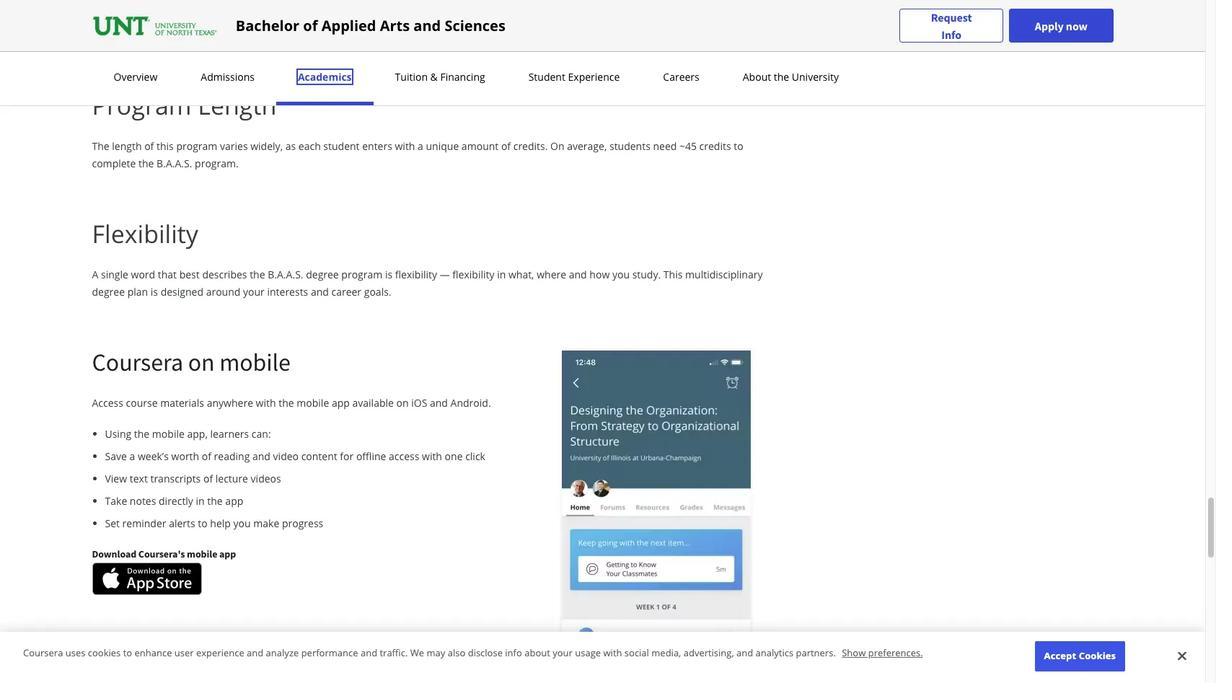 Task type: describe. For each thing, give the bounding box(es) containing it.
cookies
[[88, 647, 121, 660]]

0 horizontal spatial credits
[[92, 28, 124, 42]]

you inside a single word that best describes the b.a.a.s. degree program is flexibility — flexibility in what, where and how you study. this multidisciplinary degree plan is designed around your interests and career goals.
[[612, 268, 630, 281]]

sciences
[[445, 16, 506, 35]]

their
[[369, 0, 391, 7]]

each inside 'please note, since every learner has a different pathway to their degree, these credits will apply differently for each and every individual based on previously-earned credits. to consult with a unt advisor, email unt-baas@coursera.org to determine your ace-recommended certificate credits and learn how they can transfer into your b.a.a.s. degree.'
[[608, 0, 631, 7]]

set
[[105, 517, 120, 530]]

save a week's worth of reading and video content for offline access with one click list item
[[105, 449, 540, 464]]

we
[[410, 647, 424, 660]]

to
[[232, 11, 243, 25]]

coursera for coursera on mobile
[[92, 347, 183, 377]]

the inside a single word that best describes the b.a.a.s. degree program is flexibility — flexibility in what, where and how you study. this multidisciplinary degree plan is designed around your interests and career goals.
[[250, 268, 265, 281]]

worth
[[171, 449, 199, 463]]

bachelor
[[236, 16, 300, 35]]

career
[[331, 285, 362, 299]]

baas@coursera.org
[[429, 11, 523, 25]]

access
[[92, 396, 123, 410]]

students
[[610, 139, 651, 153]]

on
[[551, 139, 565, 153]]

average,
[[567, 139, 607, 153]]

apply now
[[1035, 18, 1088, 33]]

to up "advisor,"
[[357, 0, 366, 7]]

a inside the length of this program varies widely, as each student enters with a unique amount of credits. on average, students need ~45 credits to complete the b.a.a.s. program.
[[418, 139, 423, 153]]

unique
[[426, 139, 459, 153]]

designed
[[161, 285, 203, 299]]

access
[[389, 449, 419, 463]]

each inside the length of this program varies widely, as each student enters with a unique amount of credits. on average, students need ~45 credits to complete the b.a.a.s. program.
[[299, 139, 321, 153]]

based
[[731, 0, 759, 7]]

0 horizontal spatial is
[[151, 285, 158, 299]]

mobile for using the mobile app, learners can:
[[152, 427, 185, 441]]

videos
[[251, 472, 281, 486]]

goals.
[[364, 285, 391, 299]]

access course materials anywhere with the mobile app available on ios and android.
[[92, 396, 491, 410]]

1 every from the left
[[178, 0, 204, 7]]

please
[[92, 0, 122, 7]]

describes
[[202, 268, 247, 281]]

enters
[[362, 139, 392, 153]]

enhance
[[135, 647, 172, 660]]

lecture
[[216, 472, 248, 486]]

2 vertical spatial app
[[219, 548, 236, 561]]

credits. inside the length of this program varies widely, as each student enters with a unique amount of credits. on average, students need ~45 credits to complete the b.a.a.s. program.
[[513, 139, 548, 153]]

determine
[[538, 11, 587, 25]]

with inside list item
[[422, 449, 442, 463]]

individual
[[682, 0, 728, 7]]

info
[[505, 647, 522, 660]]

click
[[465, 449, 485, 463]]

request
[[931, 10, 972, 24]]

of inside view text transcripts of lecture videos list item
[[203, 472, 213, 486]]

and right the where
[[569, 268, 587, 281]]

a
[[92, 268, 98, 281]]

has
[[243, 0, 260, 7]]

apply
[[1035, 18, 1064, 33]]

arts
[[380, 16, 410, 35]]

download coursera's mobile app
[[92, 548, 236, 561]]

your down the unt
[[300, 28, 322, 42]]

overview
[[114, 70, 157, 84]]

tuition & financing link
[[391, 70, 490, 84]]

the up using the mobile app, learners can: list item
[[279, 396, 294, 410]]

and inside save a week's worth of reading and video content for offline access with one click list item
[[252, 449, 271, 463]]

transcripts
[[150, 472, 201, 486]]

please note, since every learner has a different pathway to their degree, these credits will apply differently for each and every individual based on previously-earned credits. to consult with a unt advisor, email unt-baas@coursera.org to determine your ace-recommended certificate credits and learn how they can transfer into your b.a.a.s. degree.
[[92, 0, 759, 42]]

of inside save a week's worth of reading and video content for offline access with one click list item
[[202, 449, 211, 463]]

the inside the length of this program varies widely, as each student enters with a unique amount of credits. on average, students need ~45 credits to complete the b.a.a.s. program.
[[139, 157, 154, 170]]

program.
[[195, 157, 239, 170]]

apply
[[513, 0, 538, 7]]

student
[[529, 70, 566, 84]]

and left analytics
[[737, 647, 753, 660]]

learn
[[147, 28, 171, 42]]

accept
[[1044, 650, 1077, 663]]

program
[[92, 89, 192, 122]]

and up ace-
[[633, 0, 651, 7]]

your inside a single word that best describes the b.a.a.s. degree program is flexibility — flexibility in what, where and how you study. this multidisciplinary degree plan is designed around your interests and career goals.
[[243, 285, 265, 299]]

to inside list item
[[198, 517, 208, 530]]

that
[[158, 268, 177, 281]]

this
[[664, 268, 683, 281]]

with inside the length of this program varies widely, as each student enters with a unique amount of credits. on average, students need ~45 credits to complete the b.a.a.s. program.
[[395, 139, 415, 153]]

media,
[[652, 647, 681, 660]]

the up the set reminder alerts to help you make progress
[[207, 494, 223, 508]]

b.a.a.s. inside 'please note, since every learner has a different pathway to their degree, these credits will apply differently for each and every individual based on previously-earned credits. to consult with a unt advisor, email unt-baas@coursera.org to determine your ace-recommended certificate credits and learn how they can transfer into your b.a.a.s. degree.'
[[324, 28, 360, 42]]

word
[[131, 268, 155, 281]]

and right ios
[[430, 396, 448, 410]]

mobile for coursera on mobile
[[219, 347, 291, 377]]

accept cookies button
[[1035, 642, 1125, 672]]

length
[[112, 139, 142, 153]]

interests
[[267, 285, 308, 299]]

set reminder alerts to help you make progress
[[105, 517, 323, 530]]

recommended
[[635, 11, 704, 25]]

university
[[792, 70, 839, 84]]

privacy alert dialog
[[0, 632, 1206, 683]]

with up the can:
[[256, 396, 276, 410]]

uses
[[65, 647, 85, 660]]

what,
[[509, 268, 534, 281]]

2 horizontal spatial on
[[396, 396, 409, 410]]

academics
[[298, 70, 352, 84]]

coursera uses cookies to enhance user experience and analyze performance and traffic. we may also disclose info about your usage with social media, advertising, and analytics partners. show preferences.
[[23, 647, 923, 660]]

download on the app store image
[[92, 563, 202, 595]]

since
[[152, 0, 176, 7]]

careers link
[[659, 70, 704, 84]]

on inside 'please note, since every learner has a different pathway to their degree, these credits will apply differently for each and every individual based on previously-earned credits. to consult with a unt advisor, email unt-baas@coursera.org to determine your ace-recommended certificate credits and learn how they can transfer into your b.a.a.s. degree.'
[[92, 11, 104, 25]]

widely,
[[250, 139, 283, 153]]

1 vertical spatial on
[[188, 347, 215, 377]]

advisor,
[[337, 11, 374, 25]]

a right has
[[262, 0, 268, 7]]

preferences.
[[868, 647, 923, 660]]

coursera for coursera uses cookies to enhance user experience and analyze performance and traffic. we may also disclose info about your usage with social media, advertising, and analytics partners. show preferences.
[[23, 647, 63, 660]]

how inside a single word that best describes the b.a.a.s. degree program is flexibility — flexibility in what, where and how you study. this multidisciplinary degree plan is designed around your interests and career goals.
[[590, 268, 610, 281]]

how inside 'please note, since every learner has a different pathway to their degree, these credits will apply differently for each and every individual based on previously-earned credits. to consult with a unt advisor, email unt-baas@coursera.org to determine your ace-recommended certificate credits and learn how they can transfer into your b.a.a.s. degree.'
[[174, 28, 194, 42]]

a single word that best describes the b.a.a.s. degree program is flexibility — flexibility in what, where and how you study. this multidisciplinary degree plan is designed around your interests and career goals.
[[92, 268, 763, 299]]

advertising,
[[684, 647, 734, 660]]

they
[[197, 28, 217, 42]]

of right amount
[[501, 139, 511, 153]]

transfer
[[239, 28, 276, 42]]

this
[[157, 139, 174, 153]]

&
[[430, 70, 438, 84]]



Task type: vqa. For each thing, say whether or not it's contained in the screenshot.
your within A single word that best describes the B.A.A.S. degree program is flexibility — flexibility in what, where and how you study. This multidisciplinary degree plan is designed around your interests and career goals.
yes



Task type: locate. For each thing, give the bounding box(es) containing it.
take
[[105, 494, 127, 508]]

mobile up the week's
[[152, 427, 185, 441]]

0 horizontal spatial b.a.a.s.
[[157, 157, 192, 170]]

program up career
[[342, 268, 383, 281]]

1 vertical spatial b.a.a.s.
[[157, 157, 192, 170]]

video
[[273, 449, 299, 463]]

the right describes
[[250, 268, 265, 281]]

to inside the length of this program varies widely, as each student enters with a unique amount of credits. on average, students need ~45 credits to complete the b.a.a.s. program.
[[734, 139, 744, 153]]

learners
[[210, 427, 249, 441]]

the right using
[[134, 427, 149, 441]]

app inside list item
[[225, 494, 243, 508]]

coursera
[[92, 347, 183, 377], [23, 647, 63, 660]]

on down please
[[92, 11, 104, 25]]

degree down single
[[92, 285, 125, 299]]

accept cookies
[[1044, 650, 1116, 663]]

alerts
[[169, 517, 195, 530]]

the
[[92, 139, 109, 153]]

app down lecture
[[225, 494, 243, 508]]

0 vertical spatial each
[[608, 0, 631, 7]]

every up recommended
[[654, 0, 680, 7]]

credits. up they
[[195, 11, 229, 25]]

study.
[[632, 268, 661, 281]]

list containing using the mobile app, learners can:
[[98, 426, 540, 531]]

1 vertical spatial is
[[151, 285, 158, 299]]

0 vertical spatial program
[[176, 139, 217, 153]]

1 vertical spatial app
[[225, 494, 243, 508]]

complete
[[92, 157, 136, 170]]

you right help
[[233, 517, 251, 530]]

pathway
[[314, 0, 354, 7]]

with left social
[[603, 647, 622, 660]]

each up ace-
[[608, 0, 631, 7]]

can
[[220, 28, 236, 42]]

1 horizontal spatial on
[[188, 347, 215, 377]]

degree up career
[[306, 268, 339, 281]]

with down different
[[283, 11, 303, 25]]

0 vertical spatial degree
[[306, 268, 339, 281]]

app left available
[[332, 396, 350, 410]]

1 horizontal spatial b.a.a.s.
[[268, 268, 303, 281]]

1 horizontal spatial you
[[612, 268, 630, 281]]

cookies
[[1079, 650, 1116, 663]]

unt
[[314, 11, 334, 25]]

analytics
[[756, 647, 794, 660]]

1 horizontal spatial every
[[654, 0, 680, 7]]

b.a.a.s. down this
[[157, 157, 192, 170]]

0 vertical spatial you
[[612, 268, 630, 281]]

about the university
[[743, 70, 839, 84]]

degree.
[[363, 28, 398, 42]]

one
[[445, 449, 463, 463]]

flexibility left —
[[395, 268, 437, 281]]

0 vertical spatial for
[[592, 0, 606, 7]]

1 vertical spatial for
[[340, 449, 354, 463]]

to down apply
[[525, 11, 535, 25]]

2 vertical spatial credits
[[700, 139, 731, 153]]

progress
[[282, 517, 323, 530]]

coursera inside privacy alert dialog
[[23, 647, 63, 660]]

0 vertical spatial b.a.a.s.
[[324, 28, 360, 42]]

program up program.
[[176, 139, 217, 153]]

with left one
[[422, 449, 442, 463]]

you left study.
[[612, 268, 630, 281]]

in inside list item
[[196, 494, 205, 508]]

0 horizontal spatial you
[[233, 517, 251, 530]]

to left help
[[198, 517, 208, 530]]

1 flexibility from the left
[[395, 268, 437, 281]]

1 horizontal spatial flexibility
[[453, 268, 495, 281]]

0 horizontal spatial in
[[196, 494, 205, 508]]

as
[[285, 139, 296, 153]]

2 vertical spatial b.a.a.s.
[[268, 268, 303, 281]]

using the mobile app, learners can:
[[105, 427, 271, 441]]

1 vertical spatial how
[[590, 268, 610, 281]]

materials
[[160, 396, 204, 410]]

1 horizontal spatial is
[[385, 268, 393, 281]]

a right the save
[[129, 449, 135, 463]]

can:
[[252, 427, 271, 441]]

to right '~45'
[[734, 139, 744, 153]]

0 horizontal spatial how
[[174, 28, 194, 42]]

make
[[253, 517, 279, 530]]

app down help
[[219, 548, 236, 561]]

credits
[[460, 0, 492, 7], [92, 28, 124, 42], [700, 139, 731, 153]]

b.a.a.s. down "advisor,"
[[324, 28, 360, 42]]

0 horizontal spatial each
[[299, 139, 321, 153]]

help
[[210, 517, 231, 530]]

set reminder alerts to help you make progress list item
[[105, 516, 540, 531]]

b.a.a.s. inside the length of this program varies widely, as each student enters with a unique amount of credits. on average, students need ~45 credits to complete the b.a.a.s. program.
[[157, 157, 192, 170]]

and down "degree,"
[[414, 16, 441, 35]]

is right plan
[[151, 285, 158, 299]]

for inside list item
[[340, 449, 354, 463]]

2 horizontal spatial b.a.a.s.
[[324, 28, 360, 42]]

show
[[842, 647, 866, 660]]

how left study.
[[590, 268, 610, 281]]

0 horizontal spatial on
[[92, 11, 104, 25]]

of left lecture
[[203, 472, 213, 486]]

0 vertical spatial app
[[332, 396, 350, 410]]

a left the unt
[[306, 11, 311, 25]]

take notes directly in the app list item
[[105, 493, 540, 509]]

notes
[[130, 494, 156, 508]]

mobile up anywhere
[[219, 347, 291, 377]]

of left this
[[144, 139, 154, 153]]

program length
[[92, 89, 277, 122]]

a inside list item
[[129, 449, 135, 463]]

0 horizontal spatial every
[[178, 0, 204, 7]]

1 vertical spatial coursera
[[23, 647, 63, 660]]

1 vertical spatial you
[[233, 517, 251, 530]]

1 horizontal spatial in
[[497, 268, 506, 281]]

2 every from the left
[[654, 0, 680, 7]]

1 horizontal spatial credits
[[460, 0, 492, 7]]

every up earned
[[178, 0, 204, 7]]

the down length
[[139, 157, 154, 170]]

program inside a single word that best describes the b.a.a.s. degree program is flexibility — flexibility in what, where and how you study. this multidisciplinary degree plan is designed around your interests and career goals.
[[342, 268, 383, 281]]

program inside the length of this program varies widely, as each student enters with a unique amount of credits. on average, students need ~45 credits to complete the b.a.a.s. program.
[[176, 139, 217, 153]]

request info button
[[900, 8, 1004, 43]]

university of north texas image
[[92, 14, 218, 37]]

0 horizontal spatial degree
[[92, 285, 125, 299]]

degree
[[306, 268, 339, 281], [92, 285, 125, 299]]

—
[[440, 268, 450, 281]]

android.
[[451, 396, 491, 410]]

0 vertical spatial credits.
[[195, 11, 229, 25]]

mobile
[[219, 347, 291, 377], [297, 396, 329, 410], [152, 427, 185, 441], [187, 548, 217, 561]]

with inside privacy alert dialog
[[603, 647, 622, 660]]

and left "analyze"
[[247, 647, 264, 660]]

view
[[105, 472, 127, 486]]

learner
[[207, 0, 241, 7]]

and down the can:
[[252, 449, 271, 463]]

multidisciplinary
[[685, 268, 763, 281]]

your right around
[[243, 285, 265, 299]]

to
[[357, 0, 366, 7], [525, 11, 535, 25], [734, 139, 744, 153], [198, 517, 208, 530], [123, 647, 132, 660]]

1 horizontal spatial program
[[342, 268, 383, 281]]

using the mobile app, learners can: list item
[[105, 426, 540, 442]]

for inside 'please note, since every learner has a different pathway to their degree, these credits will apply differently for each and every individual based on previously-earned credits. to consult with a unt advisor, email unt-baas@coursera.org to determine your ace-recommended certificate credits and learn how they can transfer into your b.a.a.s. degree.'
[[592, 0, 606, 7]]

consult
[[246, 11, 280, 25]]

your inside privacy alert dialog
[[553, 647, 573, 660]]

0 vertical spatial in
[[497, 268, 506, 281]]

credits. left on
[[513, 139, 548, 153]]

flexibility
[[395, 268, 437, 281], [453, 268, 495, 281]]

1 horizontal spatial each
[[608, 0, 631, 7]]

of right into
[[303, 16, 318, 35]]

on left ios
[[396, 396, 409, 410]]

performance
[[301, 647, 358, 660]]

traffic.
[[380, 647, 408, 660]]

for right differently
[[592, 0, 606, 7]]

for left offline
[[340, 449, 354, 463]]

you inside list item
[[233, 517, 251, 530]]

text
[[130, 472, 148, 486]]

and
[[633, 0, 651, 7], [414, 16, 441, 35], [126, 28, 144, 42], [569, 268, 587, 281], [311, 285, 329, 299], [430, 396, 448, 410], [252, 449, 271, 463], [247, 647, 264, 660], [361, 647, 377, 660], [737, 647, 753, 660]]

in left what,
[[497, 268, 506, 281]]

0 vertical spatial on
[[92, 11, 104, 25]]

social
[[625, 647, 649, 660]]

with
[[283, 11, 303, 25], [395, 139, 415, 153], [256, 396, 276, 410], [422, 449, 442, 463], [603, 647, 622, 660]]

and left career
[[311, 285, 329, 299]]

0 horizontal spatial flexibility
[[395, 268, 437, 281]]

apply now button
[[1009, 9, 1114, 43]]

1 horizontal spatial degree
[[306, 268, 339, 281]]

1 vertical spatial each
[[299, 139, 321, 153]]

credits up baas@coursera.org at the left top of the page
[[460, 0, 492, 7]]

reading
[[214, 449, 250, 463]]

of
[[303, 16, 318, 35], [144, 139, 154, 153], [501, 139, 511, 153], [202, 449, 211, 463], [203, 472, 213, 486]]

list
[[98, 426, 540, 531]]

in inside a single word that best describes the b.a.a.s. degree program is flexibility — flexibility in what, where and how you study. this multidisciplinary degree plan is designed around your interests and career goals.
[[497, 268, 506, 281]]

mobile for download coursera's mobile app
[[187, 548, 217, 561]]

ios
[[411, 396, 427, 410]]

about
[[525, 647, 550, 660]]

experience
[[568, 70, 620, 84]]

also
[[448, 647, 466, 660]]

disclose
[[468, 647, 503, 660]]

using
[[105, 427, 131, 441]]

is up goals.
[[385, 268, 393, 281]]

1 horizontal spatial how
[[590, 268, 610, 281]]

credits down previously-
[[92, 28, 124, 42]]

credits inside the length of this program varies widely, as each student enters with a unique amount of credits. on average, students need ~45 credits to complete the b.a.a.s. program.
[[700, 139, 731, 153]]

0 vertical spatial is
[[385, 268, 393, 281]]

to right 'cookies'
[[123, 647, 132, 660]]

save
[[105, 449, 127, 463]]

0 horizontal spatial coursera
[[23, 647, 63, 660]]

with inside 'please note, since every learner has a different pathway to their degree, these credits will apply differently for each and every individual based on previously-earned credits. to consult with a unt advisor, email unt-baas@coursera.org to determine your ace-recommended certificate credits and learn how they can transfer into your b.a.a.s. degree.'
[[283, 11, 303, 25]]

credits. inside 'please note, since every learner has a different pathway to their degree, these credits will apply differently for each and every individual based on previously-earned credits. to consult with a unt advisor, email unt-baas@coursera.org to determine your ace-recommended certificate credits and learn how they can transfer into your b.a.a.s. degree.'
[[195, 11, 229, 25]]

0 vertical spatial credits
[[460, 0, 492, 7]]

1 vertical spatial credits
[[92, 28, 124, 42]]

in down "view text transcripts of lecture videos"
[[196, 494, 205, 508]]

academics link
[[294, 70, 356, 84]]

0 horizontal spatial for
[[340, 449, 354, 463]]

show preferences. link
[[842, 647, 923, 660]]

each right as
[[299, 139, 321, 153]]

with right enters
[[395, 139, 415, 153]]

2 horizontal spatial credits
[[700, 139, 731, 153]]

on up the 'materials'
[[188, 347, 215, 377]]

unt-
[[405, 11, 429, 25]]

amount
[[462, 139, 499, 153]]

mobile up using the mobile app, learners can: list item
[[297, 396, 329, 410]]

differently
[[541, 0, 590, 7]]

1 horizontal spatial for
[[592, 0, 606, 7]]

anywhere
[[207, 396, 253, 410]]

admissions link
[[196, 70, 259, 84]]

1 horizontal spatial coursera
[[92, 347, 183, 377]]

and left traffic.
[[361, 647, 377, 660]]

b.a.a.s. up interests at top
[[268, 268, 303, 281]]

a left unique
[[418, 139, 423, 153]]

b.a.a.s. inside a single word that best describes the b.a.a.s. degree program is flexibility — flexibility in what, where and how you study. this multidisciplinary degree plan is designed around your interests and career goals.
[[268, 268, 303, 281]]

2 vertical spatial on
[[396, 396, 409, 410]]

0 vertical spatial coursera
[[92, 347, 183, 377]]

about
[[743, 70, 771, 84]]

1 vertical spatial in
[[196, 494, 205, 508]]

previously-
[[107, 11, 159, 25]]

and down previously-
[[126, 28, 144, 42]]

flexibility right —
[[453, 268, 495, 281]]

mobile down the set reminder alerts to help you make progress
[[187, 548, 217, 561]]

your left ace-
[[589, 11, 611, 25]]

1 vertical spatial credits.
[[513, 139, 548, 153]]

1 horizontal spatial credits.
[[513, 139, 548, 153]]

user
[[174, 647, 194, 660]]

tuition
[[395, 70, 428, 84]]

your right about
[[553, 647, 573, 660]]

may
[[427, 647, 445, 660]]

these
[[432, 0, 458, 7]]

earned
[[159, 11, 192, 25]]

how down earned
[[174, 28, 194, 42]]

flexibility
[[92, 217, 198, 250]]

will
[[495, 0, 510, 7]]

view text transcripts of lecture videos list item
[[105, 471, 540, 486]]

1 vertical spatial program
[[342, 268, 383, 281]]

the right 'about'
[[774, 70, 789, 84]]

2 flexibility from the left
[[453, 268, 495, 281]]

of right worth
[[202, 449, 211, 463]]

download
[[92, 548, 136, 561]]

to inside privacy alert dialog
[[123, 647, 132, 660]]

credits right '~45'
[[700, 139, 731, 153]]

coursera left uses
[[23, 647, 63, 660]]

mobile inside list item
[[152, 427, 185, 441]]

0 horizontal spatial program
[[176, 139, 217, 153]]

about the university link
[[739, 70, 843, 84]]

applied
[[322, 16, 376, 35]]

1 vertical spatial degree
[[92, 285, 125, 299]]

0 vertical spatial how
[[174, 28, 194, 42]]

0 horizontal spatial credits.
[[195, 11, 229, 25]]

coursera up course
[[92, 347, 183, 377]]

every
[[178, 0, 204, 7], [654, 0, 680, 7]]

on
[[92, 11, 104, 25], [188, 347, 215, 377], [396, 396, 409, 410]]

different
[[271, 0, 311, 7]]



